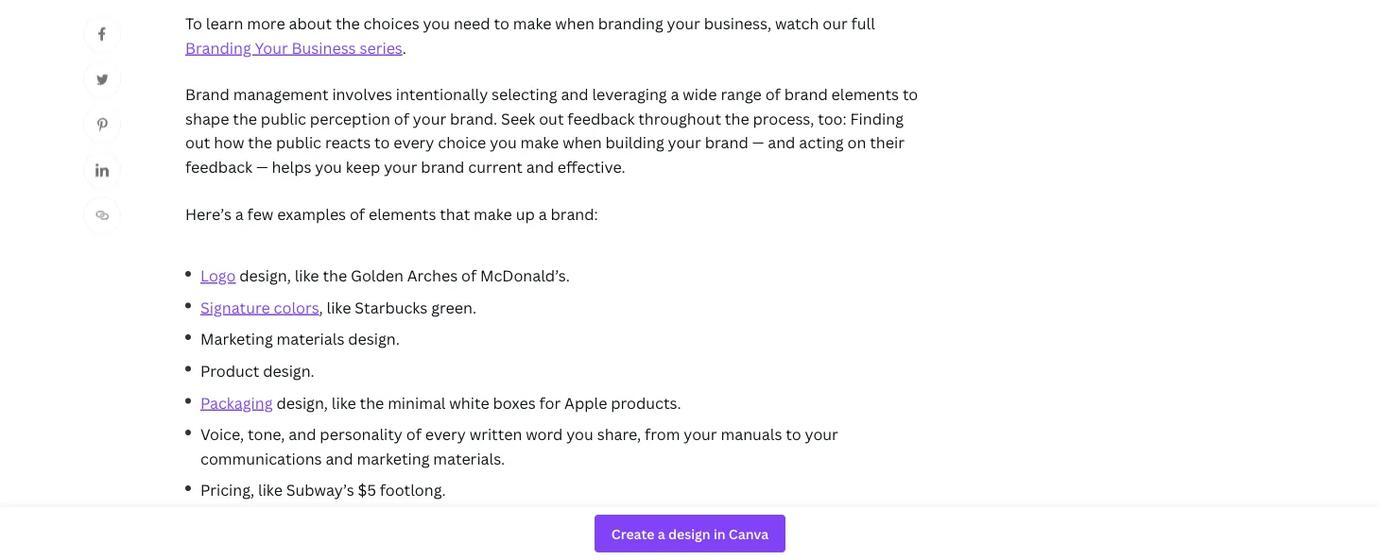 Task type: locate. For each thing, give the bounding box(es) containing it.
0 vertical spatial when
[[555, 13, 595, 33]]

0 vertical spatial —
[[752, 133, 764, 153]]

products.
[[611, 393, 681, 413]]

every down 'packaging design, like the minimal white boxes for apple products.'
[[425, 424, 466, 445]]

your right branding
[[667, 13, 701, 33]]

elements up finding on the top right of page
[[832, 84, 899, 104]]

0 vertical spatial .
[[403, 37, 406, 58]]

brand
[[785, 84, 828, 104], [705, 133, 749, 153], [421, 157, 465, 177]]

$5
[[358, 480, 376, 501]]

1 horizontal spatial .
[[598, 512, 602, 533]]

brand:
[[551, 204, 598, 224]]

business,
[[704, 13, 772, 33]]

share,
[[597, 424, 641, 445]]

of up green.
[[461, 266, 477, 286]]

every inside "voice, tone, and personality of every written word you share, from your manuals to your communications and marketing materials."
[[425, 424, 466, 445]]

on
[[848, 133, 867, 153], [531, 512, 550, 533]]

brand down range
[[705, 133, 749, 153]]

process,
[[753, 108, 815, 129]]

seek
[[501, 108, 536, 129]]

when up effective.
[[563, 133, 602, 153]]

1 horizontal spatial —
[[752, 133, 764, 153]]

out
[[539, 108, 564, 129], [185, 133, 210, 153]]

design.
[[348, 329, 400, 350], [263, 361, 315, 381]]

brand down "choice"
[[421, 157, 465, 177]]

range
[[721, 84, 762, 104]]

design. down the starbucks
[[348, 329, 400, 350]]

2 vertical spatial make
[[474, 204, 512, 224]]

0 vertical spatial brand
[[785, 84, 828, 104]]

0 horizontal spatial —
[[256, 157, 268, 177]]

you inside to learn more about the choices you need to make when branding your business, watch our full branding your business series .
[[423, 13, 450, 33]]

logo
[[200, 266, 236, 286]]

videos
[[479, 512, 527, 533]]

a right 'up'
[[539, 204, 547, 224]]

your right keep
[[384, 157, 418, 177]]

every left "choice"
[[394, 133, 434, 153]]

0 vertical spatial on
[[848, 133, 867, 153]]

— left helps
[[256, 157, 268, 177]]

1 vertical spatial feedback
[[185, 157, 253, 177]]

the right how at the top left of page
[[248, 133, 272, 153]]

1 horizontal spatial feedback
[[568, 108, 635, 129]]

feedback down how at the top left of page
[[185, 157, 253, 177]]

your
[[255, 37, 288, 58]]

of
[[766, 84, 781, 104], [394, 108, 409, 129], [350, 204, 365, 224], [461, 266, 477, 286], [406, 424, 422, 445]]

branding
[[185, 37, 251, 58]]

marketing
[[200, 329, 273, 350]]

0 horizontal spatial on
[[531, 512, 550, 533]]

a
[[671, 84, 679, 104], [235, 204, 244, 224], [539, 204, 547, 224]]

watch
[[775, 13, 819, 33]]

minimal
[[388, 393, 446, 413]]

.
[[403, 37, 406, 58], [598, 512, 602, 533]]

1 vertical spatial when
[[563, 133, 602, 153]]

the
[[336, 13, 360, 33], [233, 108, 257, 129], [725, 108, 750, 129], [248, 133, 272, 153], [323, 266, 347, 286], [360, 393, 384, 413]]

packaging link
[[200, 393, 273, 413]]

how
[[214, 133, 244, 153]]

to right need
[[494, 13, 510, 33]]

your inside to learn more about the choices you need to make when branding your business, watch our full branding your business series .
[[667, 13, 701, 33]]

,
[[319, 297, 323, 318]]

on left their
[[848, 133, 867, 153]]

to inside to learn more about the choices you need to make when branding your business, watch our full branding your business series .
[[494, 13, 510, 33]]

— down process, on the top right
[[752, 133, 764, 153]]

marketing
[[357, 449, 430, 469]]

like
[[295, 266, 319, 286], [327, 297, 351, 318], [332, 393, 356, 413], [258, 480, 283, 501]]

here's a few examples of elements that make up a brand:
[[185, 204, 598, 224]]

like up personality
[[332, 393, 356, 413]]

you up current
[[490, 133, 517, 153]]

1 horizontal spatial elements
[[832, 84, 899, 104]]

make inside to learn more about the choices you need to make when branding your business, watch our full branding your business series .
[[513, 13, 552, 33]]

. down choices
[[403, 37, 406, 58]]

elements
[[832, 84, 899, 104], [369, 204, 436, 224]]

when left branding
[[555, 13, 595, 33]]

reacts
[[325, 133, 371, 153]]

like down communications
[[258, 480, 283, 501]]

public
[[261, 108, 306, 129], [276, 133, 322, 153]]

0 horizontal spatial out
[[185, 133, 210, 153]]

out right seek
[[539, 108, 564, 129]]

1 horizontal spatial on
[[848, 133, 867, 153]]

your right from
[[684, 424, 717, 445]]

0 horizontal spatial feedback
[[185, 157, 253, 177]]

and right selecting
[[561, 84, 589, 104]]

0 vertical spatial design,
[[239, 266, 291, 286]]

design, up the signature colors link
[[239, 266, 291, 286]]

1 vertical spatial brand
[[705, 133, 749, 153]]

2 vertical spatial brand
[[421, 157, 465, 177]]

design, up the tone,
[[276, 393, 328, 413]]

public down management on the left top of the page
[[261, 108, 306, 129]]

of down intentionally
[[394, 108, 409, 129]]

choices
[[364, 13, 420, 33]]

to inside "voice, tone, and personality of every written word you share, from your manuals to your communications and marketing materials."
[[786, 424, 802, 445]]

1 horizontal spatial out
[[539, 108, 564, 129]]

signature
[[200, 297, 270, 318]]

about
[[289, 13, 332, 33]]

to
[[185, 13, 202, 33]]

of right examples
[[350, 204, 365, 224]]

1 horizontal spatial brand
[[705, 133, 749, 153]]

to right the manuals
[[786, 424, 802, 445]]

0 horizontal spatial elements
[[369, 204, 436, 224]]

you
[[423, 13, 450, 33], [490, 133, 517, 153], [315, 157, 342, 177], [567, 424, 594, 445]]

make
[[513, 13, 552, 33], [521, 133, 559, 153], [474, 204, 512, 224]]

design. down the marketing materials design.
[[263, 361, 315, 381]]

1 vertical spatial make
[[521, 133, 559, 153]]

1 vertical spatial every
[[425, 424, 466, 445]]

1 vertical spatial out
[[185, 133, 210, 153]]

white
[[450, 393, 490, 413]]

feedback down leveraging
[[568, 108, 635, 129]]

of inside "voice, tone, and personality of every written word you share, from your manuals to your communications and marketing materials."
[[406, 424, 422, 445]]

0 horizontal spatial a
[[235, 204, 244, 224]]

brand management involves intentionally selecting and leveraging a wide range of brand elements to shape the public perception of your brand. seek out feedback throughout the process, too: finding out how the public reacts to every choice you make when building your brand — and acting on their feedback — helps you keep your brand current and effective.
[[185, 84, 919, 177]]

make down seek
[[521, 133, 559, 153]]

1 horizontal spatial design.
[[348, 329, 400, 350]]

1 vertical spatial —
[[256, 157, 268, 177]]

1 vertical spatial elements
[[369, 204, 436, 224]]

up
[[516, 204, 535, 224]]

0 vertical spatial elements
[[832, 84, 899, 104]]

out down 'shape'
[[185, 133, 210, 153]]

2 horizontal spatial a
[[671, 84, 679, 104]]

personality
[[320, 424, 403, 445]]

acting
[[799, 133, 844, 153]]

the up personality
[[360, 393, 384, 413]]

when
[[555, 13, 595, 33], [563, 133, 602, 153]]

0 horizontal spatial .
[[403, 37, 406, 58]]

public up helps
[[276, 133, 322, 153]]

every
[[394, 133, 434, 153], [425, 424, 466, 445]]

of up marketing
[[406, 424, 422, 445]]

materials
[[277, 329, 345, 350]]

product
[[200, 361, 259, 381]]

a inside 'brand management involves intentionally selecting and leveraging a wide range of brand elements to shape the public perception of your brand. seek out feedback throughout the process, too: finding out how the public reacts to every choice you make when building your brand — and acting on their feedback — helps you keep your brand current and effective.'
[[671, 84, 679, 104]]

a up throughout
[[671, 84, 679, 104]]

from
[[645, 424, 680, 445]]

too:
[[818, 108, 847, 129]]

voice, tone, and personality of every written word you share, from your manuals to your communications and marketing materials.
[[200, 424, 839, 469]]

. down share,
[[598, 512, 602, 533]]

1 vertical spatial design.
[[263, 361, 315, 381]]

and down personality
[[326, 449, 353, 469]]

to
[[494, 13, 510, 33], [903, 84, 919, 104], [374, 133, 390, 153], [786, 424, 802, 445]]

when inside 'brand management involves intentionally selecting and leveraging a wide range of brand elements to shape the public perception of your brand. seek out feedback throughout the process, too: finding out how the public reacts to every choice you make when building your brand — and acting on their feedback — helps you keep your brand current and effective.'
[[563, 133, 602, 153]]

your down throughout
[[668, 133, 702, 153]]

your right the manuals
[[805, 424, 839, 445]]

to up finding on the top right of page
[[903, 84, 919, 104]]

1 vertical spatial .
[[598, 512, 602, 533]]

to up keep
[[374, 133, 390, 153]]

0 vertical spatial make
[[513, 13, 552, 33]]

elements left that
[[369, 204, 436, 224]]

the up business
[[336, 13, 360, 33]]

0 vertical spatial every
[[394, 133, 434, 153]]

and
[[561, 84, 589, 104], [768, 133, 796, 153], [527, 157, 554, 177], [289, 424, 316, 445], [326, 449, 353, 469]]

you down apple
[[567, 424, 594, 445]]

communications
[[200, 449, 322, 469]]

wide
[[683, 84, 717, 104]]

0 vertical spatial feedback
[[568, 108, 635, 129]]

on left "tiktok"
[[531, 512, 550, 533]]

brand up process, on the top right
[[785, 84, 828, 104]]

a left few
[[235, 204, 244, 224]]

0 horizontal spatial design.
[[263, 361, 315, 381]]

branding
[[598, 13, 664, 33]]

. inside to learn more about the choices you need to make when branding your business, watch our full branding your business series .
[[403, 37, 406, 58]]

you left need
[[423, 13, 450, 33]]

1 vertical spatial design,
[[276, 393, 328, 413]]

more
[[247, 13, 285, 33]]

make right need
[[513, 13, 552, 33]]

make left 'up'
[[474, 204, 512, 224]]

the down range
[[725, 108, 750, 129]]



Task type: describe. For each thing, give the bounding box(es) containing it.
full
[[852, 13, 876, 33]]

footlong.
[[380, 480, 446, 501]]

arches
[[407, 266, 458, 286]]

the inside to learn more about the choices you need to make when branding your business, watch our full branding your business series .
[[336, 13, 360, 33]]

and right current
[[527, 157, 554, 177]]

apple
[[565, 393, 607, 413]]

brand.
[[450, 108, 498, 129]]

like up colors
[[295, 266, 319, 286]]

make inside 'brand management involves intentionally selecting and leveraging a wide range of brand elements to shape the public perception of your brand. seek out feedback throughout the process, too: finding out how the public reacts to every choice you make when building your brand — and acting on their feedback — helps you keep your brand current and effective.'
[[521, 133, 559, 153]]

videos on tiktok .
[[479, 512, 602, 533]]

choice
[[438, 133, 486, 153]]

selecting
[[492, 84, 558, 104]]

tone,
[[248, 424, 285, 445]]

effective.
[[558, 157, 626, 177]]

videos on tiktok link
[[479, 512, 598, 533]]

manuals
[[721, 424, 782, 445]]

perception
[[310, 108, 391, 129]]

written
[[470, 424, 522, 445]]

to learn more about the choices you need to make when branding your business, watch our full branding your business series .
[[185, 13, 876, 58]]

logo design, like the golden arches of mcdonald's.
[[200, 266, 570, 286]]

for
[[540, 393, 561, 413]]

management
[[233, 84, 329, 104]]

word
[[526, 424, 563, 445]]

finding
[[851, 108, 904, 129]]

you down reacts
[[315, 157, 342, 177]]

boxes
[[493, 393, 536, 413]]

like right ,
[[327, 297, 351, 318]]

voice,
[[200, 424, 244, 445]]

on inside 'brand management involves intentionally selecting and leveraging a wide range of brand elements to shape the public perception of your brand. seek out feedback throughout the process, too: finding out how the public reacts to every choice you make when building your brand — and acting on their feedback — helps you keep your brand current and effective.'
[[848, 133, 867, 153]]

design, for logo
[[239, 266, 291, 286]]

here's
[[185, 204, 232, 224]]

need
[[454, 13, 490, 33]]

2 horizontal spatial brand
[[785, 84, 828, 104]]

few
[[247, 204, 274, 224]]

learn
[[206, 13, 243, 33]]

your down intentionally
[[413, 108, 447, 129]]

1 vertical spatial public
[[276, 133, 322, 153]]

that
[[440, 204, 470, 224]]

leveraging
[[592, 84, 667, 104]]

and right the tone,
[[289, 424, 316, 445]]

mcdonald's.
[[480, 266, 570, 286]]

marketing materials design.
[[200, 329, 400, 350]]

series
[[360, 37, 403, 58]]

0 vertical spatial out
[[539, 108, 564, 129]]

brand
[[185, 84, 230, 104]]

signature colors , like starbucks green.
[[200, 297, 477, 318]]

business
[[292, 37, 356, 58]]

helps
[[272, 157, 312, 177]]

starbucks
[[355, 297, 428, 318]]

product design.
[[200, 361, 315, 381]]

involves
[[332, 84, 392, 104]]

branding your business series link
[[185, 37, 403, 58]]

throughout
[[639, 108, 722, 129]]

and down process, on the top right
[[768, 133, 796, 153]]

colors
[[274, 297, 319, 318]]

materials.
[[433, 449, 505, 469]]

elements inside 'brand management involves intentionally selecting and leveraging a wide range of brand elements to shape the public perception of your brand. seek out feedback throughout the process, too: finding out how the public reacts to every choice you make when building your brand — and acting on their feedback — helps you keep your brand current and effective.'
[[832, 84, 899, 104]]

every inside 'brand management involves intentionally selecting and leveraging a wide range of brand elements to shape the public perception of your brand. seek out feedback throughout the process, too: finding out how the public reacts to every choice you make when building your brand — and acting on their feedback — helps you keep your brand current and effective.'
[[394, 133, 434, 153]]

building
[[606, 133, 665, 153]]

current
[[468, 157, 523, 177]]

subway's
[[286, 480, 354, 501]]

intentionally
[[396, 84, 488, 104]]

signature colors link
[[200, 297, 319, 318]]

keep
[[346, 157, 380, 177]]

our
[[823, 13, 848, 33]]

packaging
[[200, 393, 273, 413]]

shape
[[185, 108, 229, 129]]

golden
[[351, 266, 404, 286]]

their
[[870, 133, 905, 153]]

when inside to learn more about the choices you need to make when branding your business, watch our full branding your business series .
[[555, 13, 595, 33]]

green.
[[431, 297, 477, 318]]

1 vertical spatial on
[[531, 512, 550, 533]]

the up the signature colors , like starbucks green.
[[323, 266, 347, 286]]

1 horizontal spatial a
[[539, 204, 547, 224]]

logo link
[[200, 266, 236, 286]]

pricing, like subway's $5 footlong.
[[200, 480, 446, 501]]

design, for packaging
[[276, 393, 328, 413]]

packaging design, like the minimal white boxes for apple products.
[[200, 393, 681, 413]]

0 vertical spatial design.
[[348, 329, 400, 350]]

you inside "voice, tone, and personality of every written word you share, from your manuals to your communications and marketing materials."
[[567, 424, 594, 445]]

0 vertical spatial public
[[261, 108, 306, 129]]

tiktok
[[553, 512, 598, 533]]

the up how at the top left of page
[[233, 108, 257, 129]]

0 horizontal spatial brand
[[421, 157, 465, 177]]

pricing,
[[200, 480, 255, 501]]

examples
[[277, 204, 346, 224]]

of up process, on the top right
[[766, 84, 781, 104]]



Task type: vqa. For each thing, say whether or not it's contained in the screenshot.
LIFE CYCLES image
no



